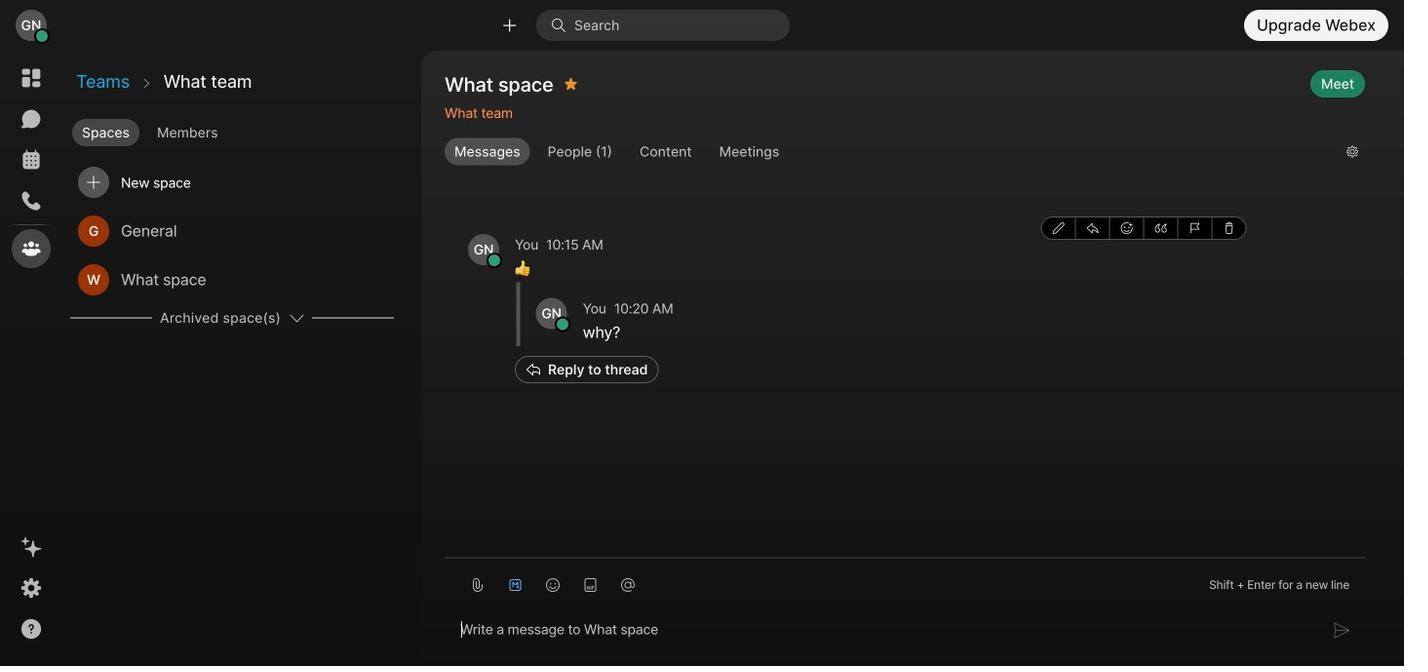 Task type: describe. For each thing, give the bounding box(es) containing it.
settings image
[[20, 577, 43, 600]]

0 horizontal spatial wrapper image
[[35, 29, 49, 43]]

teams, has no new notifications image
[[20, 237, 43, 260]]

arrow down_16 image
[[289, 310, 304, 326]]

help image
[[20, 617, 43, 641]]

flag for follow-up image
[[1190, 222, 1201, 234]]

messages list
[[445, 179, 1366, 424]]

quote message image
[[1156, 222, 1167, 234]]

gifs image
[[583, 577, 598, 593]]

view space settings image
[[1346, 136, 1360, 167]]

reply to thread image
[[1087, 222, 1099, 234]]

add reaction image
[[1121, 222, 1133, 234]]

general list item
[[70, 207, 394, 256]]

remove from favorites image
[[564, 68, 578, 99]]



Task type: locate. For each thing, give the bounding box(es) containing it.
file attachment image
[[470, 577, 486, 593]]

edit message image
[[1053, 222, 1065, 234]]

mention image
[[620, 577, 636, 593]]

calls image
[[20, 189, 43, 213]]

0 vertical spatial wrapper image
[[35, 29, 49, 43]]

what space list item
[[70, 256, 394, 304]]

list item
[[70, 158, 394, 207]]

webex tab list
[[12, 59, 51, 268]]

dashboard image
[[20, 66, 43, 90]]

emoji image
[[545, 577, 561, 593]]

delete message image
[[1224, 222, 1236, 234]]

message composer toolbar element
[[445, 559, 1366, 604]]

markdown image
[[508, 577, 524, 593]]

1 vertical spatial wrapper image
[[488, 254, 502, 267]]

messaging, has no new notifications image
[[20, 107, 43, 131]]

group
[[445, 138, 1332, 165], [1041, 217, 1247, 240]]

wrapper image
[[551, 18, 575, 33], [84, 173, 103, 192], [556, 318, 569, 331], [526, 362, 541, 377]]

navigation
[[0, 51, 62, 666]]

0 vertical spatial group
[[445, 138, 1332, 165]]

connect people image
[[500, 16, 519, 35]]

1 vertical spatial group
[[1041, 217, 1247, 240]]

group inside messages list
[[1041, 217, 1247, 240]]

wrapper image
[[35, 29, 49, 43], [488, 254, 502, 267]]

1 horizontal spatial wrapper image
[[488, 254, 502, 267]]

tab list
[[68, 111, 419, 148]]

meetings image
[[20, 148, 43, 172]]

what's new image
[[20, 536, 43, 559]]



Task type: vqa. For each thing, say whether or not it's contained in the screenshot.
text box
no



